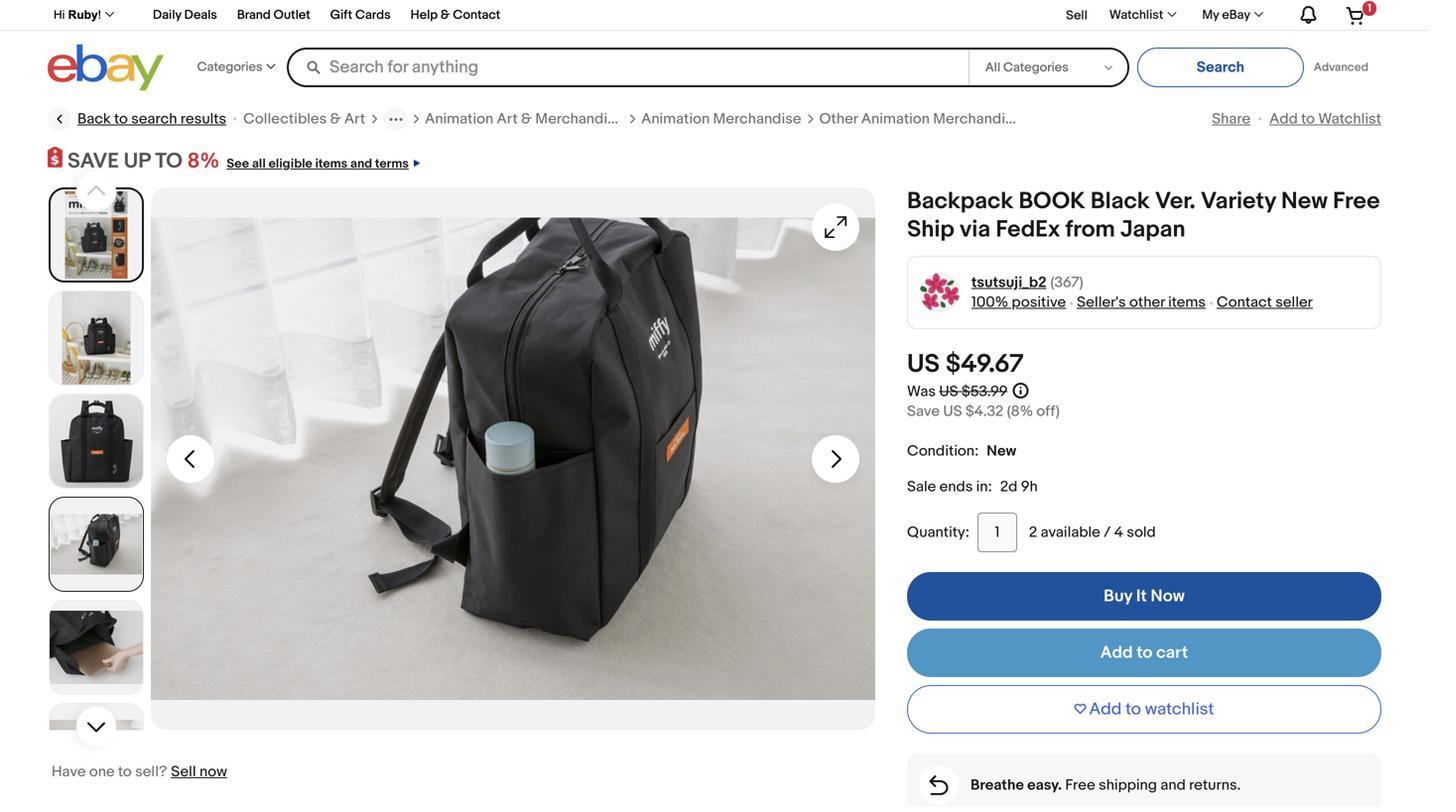 Task type: locate. For each thing, give the bounding box(es) containing it.
2 merchandise from the left
[[713, 110, 801, 128]]

banner
[[43, 0, 1382, 96]]

animation inside other animation merchandise link
[[861, 110, 930, 128]]

1 horizontal spatial art
[[497, 110, 518, 128]]

1 vertical spatial add
[[1100, 643, 1133, 664]]

up
[[124, 148, 150, 174]]

ends
[[940, 479, 973, 496]]

other animation merchandise
[[819, 110, 1021, 128]]

us for save
[[943, 403, 962, 421]]

from
[[1065, 216, 1115, 244]]

add inside button
[[1089, 700, 1122, 721]]

black
[[1091, 188, 1150, 216]]

new up 2d
[[987, 443, 1016, 461]]

0 vertical spatial new
[[1281, 188, 1328, 216]]

add to watchlist
[[1089, 700, 1214, 721]]

contact left seller
[[1217, 294, 1272, 312]]

0 horizontal spatial new
[[987, 443, 1016, 461]]

items
[[315, 156, 348, 172], [1168, 294, 1206, 312]]

100%
[[972, 294, 1008, 312]]

notifications image
[[1296, 5, 1319, 25]]

eligible
[[269, 156, 312, 172]]

tsutsuji_b2 image
[[920, 273, 960, 313]]

1 horizontal spatial &
[[441, 7, 450, 23]]

off)
[[1037, 403, 1060, 421]]

1 horizontal spatial new
[[1281, 188, 1328, 216]]

see all eligible items and terms
[[227, 156, 409, 172]]

1 horizontal spatial and
[[1161, 777, 1186, 795]]

0 vertical spatial items
[[315, 156, 348, 172]]

variety
[[1201, 188, 1276, 216]]

3 merchandise from the left
[[933, 110, 1021, 128]]

sell link
[[1057, 8, 1097, 23]]

brand outlet
[[237, 7, 310, 23]]

0 vertical spatial us
[[907, 349, 940, 380]]

animation for animation merchandise
[[641, 110, 710, 128]]

1 vertical spatial sell
[[171, 764, 196, 782]]

with details__icon image
[[929, 776, 948, 796]]

2 vertical spatial us
[[943, 403, 962, 421]]

1 link
[[1334, 0, 1379, 29]]

2 animation from the left
[[641, 110, 710, 128]]

now
[[199, 764, 227, 782]]

to left watchlist
[[1126, 700, 1141, 721]]

0 horizontal spatial items
[[315, 156, 348, 172]]

add down add to cart link
[[1089, 700, 1122, 721]]

sell?
[[135, 764, 167, 782]]

and left returns.
[[1161, 777, 1186, 795]]

3 animation from the left
[[861, 110, 930, 128]]

1 horizontal spatial sell
[[1066, 8, 1088, 23]]

to left cart
[[1137, 643, 1153, 664]]

hi ruby !
[[54, 8, 101, 21]]

items right other
[[1168, 294, 1206, 312]]

1 horizontal spatial items
[[1168, 294, 1206, 312]]

animation merchandise link
[[641, 109, 801, 129]]

one
[[89, 764, 115, 782]]

1 art from the left
[[344, 110, 365, 128]]

daily deals
[[153, 7, 217, 23]]

contact inside account navigation
[[453, 7, 500, 23]]

back to search results
[[77, 110, 226, 128]]

0 vertical spatial and
[[350, 156, 372, 172]]

new inside condition: new
[[987, 443, 1016, 461]]

ruby
[[68, 8, 98, 21]]

to
[[114, 110, 128, 128], [1301, 110, 1315, 128], [1137, 643, 1153, 664], [1126, 700, 1141, 721], [118, 764, 132, 782]]

via
[[960, 216, 991, 244]]

contact seller link
[[1217, 294, 1313, 312]]

0 horizontal spatial sell
[[171, 764, 196, 782]]

categories button
[[197, 46, 275, 89]]

add left cart
[[1100, 643, 1133, 664]]

animation for animation art & merchandise
[[425, 110, 493, 128]]

0 horizontal spatial and
[[350, 156, 372, 172]]

new inside backpack book black ver. variety new free ship via fedex from japan
[[1281, 188, 1328, 216]]

quantity:
[[907, 524, 970, 542]]

1 horizontal spatial contact
[[1217, 294, 1272, 312]]

back
[[77, 110, 111, 128]]

1 horizontal spatial merchandise
[[713, 110, 801, 128]]

merchandise down search for anything text field
[[535, 110, 624, 128]]

us up the was
[[907, 349, 940, 380]]

seller's other items
[[1077, 294, 1206, 312]]

merchandise up backpack
[[933, 110, 1021, 128]]

gift cards link
[[330, 4, 391, 28]]

have one to sell? sell now
[[52, 764, 227, 782]]

daily deals link
[[153, 4, 217, 28]]

add for add to cart
[[1100, 643, 1133, 664]]

2 vertical spatial add
[[1089, 700, 1122, 721]]

1 vertical spatial us
[[939, 383, 958, 401]]

animation
[[425, 110, 493, 128], [641, 110, 710, 128], [861, 110, 930, 128]]

1 vertical spatial contact
[[1217, 294, 1272, 312]]

animation inside animation art & merchandise link
[[425, 110, 493, 128]]

other
[[819, 110, 858, 128]]

1 vertical spatial watchlist
[[1318, 110, 1382, 128]]

collectibles & art
[[243, 110, 365, 128]]

1 horizontal spatial free
[[1333, 188, 1380, 216]]

animation inside animation merchandise link
[[641, 110, 710, 128]]

None submit
[[1137, 48, 1304, 87]]

1 vertical spatial items
[[1168, 294, 1206, 312]]

2 horizontal spatial animation
[[861, 110, 930, 128]]

account navigation
[[43, 0, 1382, 31]]

0 horizontal spatial animation
[[425, 110, 493, 128]]

0 vertical spatial free
[[1333, 188, 1380, 216]]

save
[[907, 403, 940, 421]]

sell
[[1066, 8, 1088, 23], [171, 764, 196, 782]]

1 horizontal spatial animation
[[641, 110, 710, 128]]

2 horizontal spatial merchandise
[[933, 110, 1021, 128]]

0 horizontal spatial merchandise
[[535, 110, 624, 128]]

art inside animation art & merchandise link
[[497, 110, 518, 128]]

returns.
[[1189, 777, 1241, 795]]

save
[[67, 148, 119, 174]]

0 vertical spatial contact
[[453, 7, 500, 23]]

add right share
[[1270, 110, 1298, 128]]

contact
[[453, 7, 500, 23], [1217, 294, 1272, 312]]

& for collectibles
[[330, 110, 341, 128]]

free
[[1333, 188, 1380, 216], [1065, 777, 1095, 795]]

cards
[[355, 7, 391, 23]]

new
[[1281, 188, 1328, 216], [987, 443, 1016, 461]]

& inside account navigation
[[441, 7, 450, 23]]

$4.32
[[966, 403, 1004, 421]]

and for returns.
[[1161, 777, 1186, 795]]

and
[[350, 156, 372, 172], [1161, 777, 1186, 795]]

&
[[441, 7, 450, 23], [330, 110, 341, 128], [521, 110, 532, 128]]

0 horizontal spatial art
[[344, 110, 365, 128]]

1 horizontal spatial watchlist
[[1318, 110, 1382, 128]]

watchlist link
[[1098, 3, 1185, 27]]

to right back at the left top
[[114, 110, 128, 128]]

none submit inside banner
[[1137, 48, 1304, 87]]

now
[[1151, 587, 1185, 608]]

and left terms
[[350, 156, 372, 172]]

(367)
[[1051, 274, 1083, 292]]

add for add to watchlist
[[1089, 700, 1122, 721]]

1 vertical spatial and
[[1161, 777, 1186, 795]]

us down was us $53.99
[[943, 403, 962, 421]]

seller
[[1276, 294, 1313, 312]]

1 vertical spatial new
[[987, 443, 1016, 461]]

0 vertical spatial watchlist
[[1109, 7, 1164, 23]]

free down add to watchlist link
[[1333, 188, 1380, 216]]

merchandise left 'other'
[[713, 110, 801, 128]]

gift cards
[[330, 7, 391, 23]]

breathe
[[971, 777, 1024, 795]]

add for add to watchlist
[[1270, 110, 1298, 128]]

ebay home image
[[48, 44, 164, 91]]

contact right help at left
[[453, 7, 500, 23]]

tsutsuji_b2
[[972, 274, 1047, 292]]

us right the was
[[939, 383, 958, 401]]

tsutsuji_b2 link
[[972, 273, 1047, 293]]

(8%
[[1007, 403, 1033, 421]]

sell left "now"
[[171, 764, 196, 782]]

0 horizontal spatial watchlist
[[1109, 7, 1164, 23]]

0 vertical spatial sell
[[1066, 8, 1088, 23]]

sell left watchlist link
[[1066, 8, 1088, 23]]

backpack book black ver. variety new free ship via fedex from japan
[[907, 188, 1380, 244]]

to for watchlist
[[1126, 700, 1141, 721]]

to down advanced
[[1301, 110, 1315, 128]]

tsutsuji_b2 (367)
[[972, 274, 1083, 292]]

to inside button
[[1126, 700, 1141, 721]]

0 vertical spatial add
[[1270, 110, 1298, 128]]

watchlist down advanced link
[[1318, 110, 1382, 128]]

watchlist right sell link
[[1109, 7, 1164, 23]]

sold
[[1127, 524, 1156, 542]]

new right variety
[[1281, 188, 1328, 216]]

book
[[1019, 188, 1085, 216]]

free right 'easy.'
[[1065, 777, 1095, 795]]

buy it now link
[[907, 573, 1382, 621]]

sell inside account navigation
[[1066, 8, 1088, 23]]

2 art from the left
[[497, 110, 518, 128]]

& for help
[[441, 7, 450, 23]]

items right eligible on the top of the page
[[315, 156, 348, 172]]

add
[[1270, 110, 1298, 128], [1100, 643, 1133, 664], [1089, 700, 1122, 721]]

0 horizontal spatial &
[[330, 110, 341, 128]]

2 horizontal spatial &
[[521, 110, 532, 128]]

1 vertical spatial free
[[1065, 777, 1095, 795]]

deals
[[184, 7, 217, 23]]

add to watchlist
[[1270, 110, 1382, 128]]

1 animation from the left
[[425, 110, 493, 128]]

0 horizontal spatial contact
[[453, 7, 500, 23]]

add to cart
[[1100, 643, 1188, 664]]

us
[[907, 349, 940, 380], [939, 383, 958, 401], [943, 403, 962, 421]]

share
[[1212, 110, 1251, 128]]

available
[[1041, 524, 1100, 542]]

to for watchlist
[[1301, 110, 1315, 128]]



Task type: describe. For each thing, give the bounding box(es) containing it.
animation art & merchandise
[[425, 110, 624, 128]]

daily
[[153, 7, 181, 23]]

search
[[131, 110, 177, 128]]

hi
[[54, 8, 65, 21]]

was us $53.99
[[907, 383, 1008, 401]]

100% positive
[[972, 294, 1066, 312]]

picture 5 of 11 image
[[50, 602, 143, 695]]

my ebay
[[1202, 7, 1251, 23]]

collectibles & art link
[[243, 109, 365, 129]]

us $49.67
[[907, 349, 1024, 380]]

us for was
[[939, 383, 958, 401]]

outlet
[[274, 7, 310, 23]]

seller's
[[1077, 294, 1126, 312]]

watchlist inside account navigation
[[1109, 7, 1164, 23]]

4
[[1114, 524, 1124, 542]]

to for search
[[114, 110, 128, 128]]

to right one
[[118, 764, 132, 782]]

banner containing daily deals
[[43, 0, 1382, 96]]

animation merchandise
[[641, 110, 801, 128]]

1
[[1368, 2, 1371, 15]]

picture 3 of 11 image
[[50, 395, 143, 488]]

animation art & merchandise link
[[425, 109, 624, 129]]

add to watchlist button
[[907, 686, 1382, 735]]

to for cart
[[1137, 643, 1153, 664]]

watchlist
[[1145, 700, 1214, 721]]

2d
[[1000, 479, 1018, 496]]

add to watchlist link
[[1270, 110, 1382, 128]]

brand outlet link
[[237, 4, 310, 28]]

seller's other items link
[[1077, 294, 1206, 312]]

picture 2 of 11 image
[[50, 292, 143, 385]]

my
[[1202, 7, 1219, 23]]

buy
[[1104, 587, 1133, 608]]

/
[[1104, 524, 1111, 542]]

brand
[[237, 7, 271, 23]]

in:
[[976, 479, 992, 496]]

terms
[[375, 156, 409, 172]]

shipping
[[1099, 777, 1157, 795]]

art inside collectibles & art link
[[344, 110, 365, 128]]

see
[[227, 156, 249, 172]]

Quantity: text field
[[977, 513, 1017, 553]]

japan
[[1121, 216, 1186, 244]]

free inside backpack book black ver. variety new free ship via fedex from japan
[[1333, 188, 1380, 216]]

condition: new
[[907, 443, 1016, 461]]

save up to 8%
[[67, 148, 220, 174]]

picture 4 of 11 image
[[50, 498, 143, 592]]

Search for anything text field
[[290, 50, 965, 85]]

to
[[155, 148, 183, 174]]

see all eligible items and terms link
[[220, 148, 420, 174]]

was
[[907, 383, 936, 401]]

sale ends in: 2d 9h
[[907, 479, 1038, 496]]

8%
[[187, 148, 220, 174]]

2 available / 4 sold
[[1029, 524, 1156, 542]]

add to cart link
[[907, 629, 1382, 678]]

other
[[1129, 294, 1165, 312]]

have
[[52, 764, 86, 782]]

ver.
[[1155, 188, 1196, 216]]

breathe easy. free shipping and returns.
[[971, 777, 1241, 795]]

buy it now
[[1104, 587, 1185, 608]]

help & contact link
[[410, 4, 500, 28]]

contact seller
[[1217, 294, 1313, 312]]

it
[[1136, 587, 1147, 608]]

backpack book black ver. variety new free ship via fedex from japan - picture 4 of 11 image
[[151, 188, 875, 731]]

my ebay link
[[1191, 3, 1272, 27]]

!
[[98, 8, 101, 21]]

ship
[[907, 216, 955, 244]]

1 merchandise from the left
[[535, 110, 624, 128]]

ebay
[[1222, 7, 1251, 23]]

easy.
[[1027, 777, 1062, 795]]

2
[[1029, 524, 1037, 542]]

cart
[[1156, 643, 1188, 664]]

share button
[[1212, 110, 1251, 128]]

100% positive link
[[972, 294, 1066, 312]]

collectibles
[[243, 110, 327, 128]]

fedex
[[996, 216, 1060, 244]]

sell now link
[[171, 764, 227, 782]]

back to search results link
[[48, 107, 226, 131]]

sale
[[907, 479, 936, 496]]

backpack
[[907, 188, 1014, 216]]

condition:
[[907, 443, 979, 461]]

help & contact
[[410, 7, 500, 23]]

help
[[410, 7, 438, 23]]

picture 1 of 11 image
[[51, 190, 142, 281]]

gift
[[330, 7, 352, 23]]

categories
[[197, 60, 262, 75]]

0 horizontal spatial free
[[1065, 777, 1095, 795]]

$53.99
[[962, 383, 1008, 401]]

save us $4.32 (8% off)
[[907, 403, 1060, 421]]

and for terms
[[350, 156, 372, 172]]



Task type: vqa. For each thing, say whether or not it's contained in the screenshot.
WITH in Text Field
no



